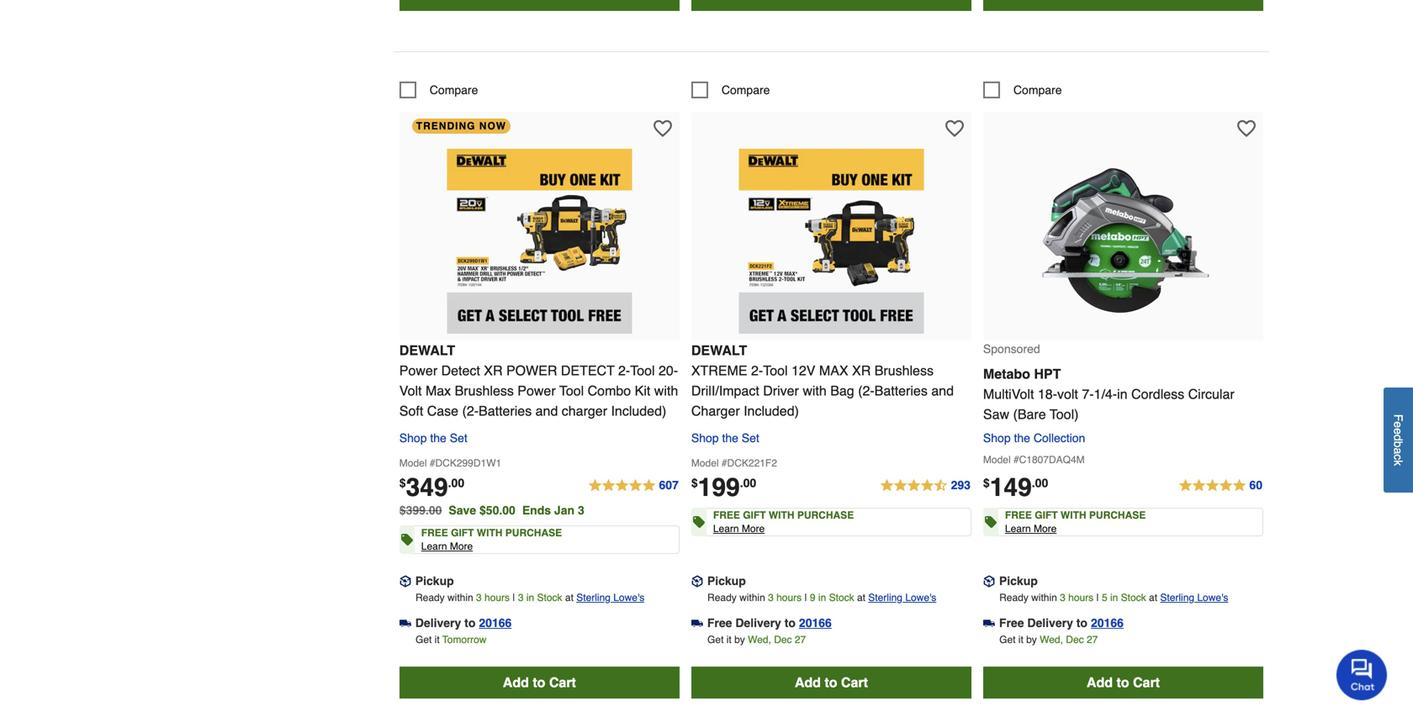 Task type: vqa. For each thing, say whether or not it's contained in the screenshot.


Task type: locate. For each thing, give the bounding box(es) containing it.
save
[[449, 504, 476, 517]]

27
[[795, 634, 806, 646], [1087, 634, 1098, 646]]

power up volt
[[399, 363, 438, 379]]

0 horizontal spatial more
[[450, 541, 473, 553]]

1 horizontal spatial (2-
[[858, 383, 875, 399]]

tag filled image
[[401, 528, 413, 552]]

$ up the $399.00
[[399, 477, 406, 490]]

delivery to 20166
[[415, 617, 512, 630]]

by for ready within 3 hours | 9 in stock at sterling lowe's
[[734, 634, 745, 646]]

0 horizontal spatial sterling lowe's button
[[576, 590, 645, 607]]

2 by from the left
[[1026, 634, 1037, 646]]

$ inside "$ 149 .00"
[[983, 477, 990, 490]]

wed, for 5
[[1040, 634, 1063, 646]]

3 .00 from the left
[[1032, 477, 1048, 490]]

ready
[[416, 592, 445, 604], [708, 592, 737, 604], [1000, 592, 1029, 604]]

2 free delivery to 20166 from the left
[[999, 617, 1124, 630]]

brushless inside dewalt xtreme 2-tool 12v max xr brushless drili/impact driver with bag (2-batteries and charger included)
[[875, 363, 934, 379]]

and left the charger
[[536, 403, 558, 419]]

with
[[654, 383, 678, 399], [803, 383, 827, 399]]

27 down ready within 3 hours | 9 in stock at sterling lowe's
[[795, 634, 806, 646]]

2 horizontal spatial truck filled image
[[983, 618, 995, 629]]

learn more button
[[713, 522, 765, 536], [713, 522, 765, 536], [1005, 522, 1057, 536], [1005, 522, 1057, 536], [421, 540, 473, 554], [421, 540, 473, 554]]

2 horizontal spatial it
[[1019, 634, 1024, 646]]

20166 button up tomorrow on the left bottom
[[479, 615, 512, 632]]

model up 149
[[983, 454, 1011, 466]]

3 get from the left
[[1000, 634, 1016, 646]]

2 horizontal spatial sterling lowe's button
[[1160, 590, 1229, 607]]

2 horizontal spatial #
[[1014, 454, 1019, 466]]

1 $ from the left
[[399, 477, 406, 490]]

2 horizontal spatial ready
[[1000, 592, 1029, 604]]

1 with from the left
[[654, 383, 678, 399]]

sterling for ready within 3 hours | 9 in stock at sterling lowe's
[[868, 592, 903, 604]]

get it by wed, dec 27 down ready within 3 hours | 9 in stock at sterling lowe's
[[708, 634, 806, 646]]

brushless right the max
[[875, 363, 934, 379]]

free gift with purchase learn more down $399.00 save $50.00 ends jan 3
[[421, 528, 562, 553]]

1 horizontal spatial at
[[857, 592, 866, 604]]

get it by wed, dec 27 for ready within 3 hours | 9 in stock at sterling lowe's
[[708, 634, 806, 646]]

dewalt xtreme 2-tool 12v max xr brushless drili/impact driver with bag (2-batteries and charger included)
[[691, 343, 954, 419]]

with down the 20-
[[654, 383, 678, 399]]

saw
[[983, 407, 1010, 422]]

with
[[769, 510, 795, 522], [1061, 510, 1087, 522], [477, 528, 503, 539]]

model
[[983, 454, 1011, 466], [399, 458, 427, 469], [691, 458, 719, 469]]

4.5 stars image
[[880, 476, 972, 496]]

shop down saw
[[983, 432, 1011, 445]]

1 horizontal spatial batteries
[[875, 383, 928, 399]]

.00 inside "$ 349 .00"
[[448, 477, 464, 490]]

0 horizontal spatial (2-
[[462, 403, 479, 419]]

$ for 349
[[399, 477, 406, 490]]

learn
[[713, 523, 739, 535], [1005, 523, 1031, 535], [421, 541, 447, 553]]

2 20166 button from the left
[[799, 615, 832, 632]]

1 horizontal spatial included)
[[744, 403, 799, 419]]

0 horizontal spatial tool
[[559, 383, 584, 399]]

1 set from the left
[[450, 432, 468, 445]]

shop the set
[[399, 432, 468, 445], [691, 432, 760, 445]]

truck filled image for ready within 3 hours | 5 in stock at sterling lowe's
[[983, 618, 995, 629]]

2 horizontal spatial 20166 button
[[1091, 615, 1124, 632]]

compare for 1000981080 element
[[722, 83, 770, 97]]

dec down ready within 3 hours | 5 in stock at sterling lowe's
[[1066, 634, 1084, 646]]

1 compare from the left
[[430, 83, 478, 97]]

tool
[[630, 363, 655, 379], [763, 363, 788, 379], [559, 383, 584, 399]]

2 horizontal spatial add
[[1087, 675, 1113, 691]]

2 cart from the left
[[841, 675, 868, 691]]

20166 for ready within 3 hours | 9 in stock at sterling lowe's
[[799, 617, 832, 630]]

1 horizontal spatial tag filled image
[[985, 511, 997, 534]]

1 horizontal spatial compare
[[722, 83, 770, 97]]

0 horizontal spatial cart
[[549, 675, 576, 691]]

1 horizontal spatial stock
[[829, 592, 854, 604]]

3
[[578, 504, 584, 517], [476, 592, 482, 604], [518, 592, 524, 604], [768, 592, 774, 604], [1060, 592, 1066, 604]]

3 sterling from the left
[[1160, 592, 1195, 604]]

0 horizontal spatial tag filled image
[[693, 511, 705, 534]]

0 horizontal spatial pickup
[[415, 575, 454, 588]]

by for ready within 3 hours | 5 in stock at sterling lowe's
[[1026, 634, 1037, 646]]

1 20166 from the left
[[479, 617, 512, 630]]

1 lowe's from the left
[[614, 592, 645, 604]]

shop the collection link
[[983, 432, 1092, 445]]

hours up delivery to 20166
[[485, 592, 510, 604]]

more down the save
[[450, 541, 473, 553]]

1 horizontal spatial sterling lowe's button
[[868, 590, 937, 607]]

3 within from the left
[[1032, 592, 1057, 604]]

and inside dewalt xtreme 2-tool 12v max xr brushless drili/impact driver with bag (2-batteries and charger included)
[[932, 383, 954, 399]]

20166 down the 9
[[799, 617, 832, 630]]

3 add from the left
[[1087, 675, 1113, 691]]

within left 5
[[1032, 592, 1057, 604]]

.00 inside "$ 149 .00"
[[1032, 477, 1048, 490]]

free for ready within 3 hours | 9 in stock at sterling lowe's
[[707, 617, 732, 630]]

cart
[[549, 675, 576, 691], [841, 675, 868, 691], [1133, 675, 1160, 691]]

1 horizontal spatial by
[[1026, 634, 1037, 646]]

model up 199
[[691, 458, 719, 469]]

heart outline image
[[654, 120, 672, 138], [945, 120, 964, 138]]

1 horizontal spatial more
[[742, 523, 765, 535]]

20166 button down 5
[[1091, 615, 1124, 632]]

0 horizontal spatial $
[[399, 477, 406, 490]]

add to cart
[[503, 675, 576, 691], [795, 675, 868, 691], [1087, 675, 1160, 691]]

add
[[503, 675, 529, 691], [795, 675, 821, 691], [1087, 675, 1113, 691]]

gift down the save
[[451, 528, 474, 539]]

purchase for 199
[[797, 510, 854, 522]]

get it by wed, dec 27 down ready within 3 hours | 5 in stock at sterling lowe's
[[1000, 634, 1098, 646]]

1 within from the left
[[448, 592, 473, 604]]

f
[[1392, 415, 1405, 422]]

dewalt
[[399, 343, 455, 358], [691, 343, 747, 358]]

3 lowe's from the left
[[1197, 592, 1229, 604]]

5 stars image containing 60
[[1178, 476, 1264, 496]]

free gift with purchase learn more down dck221f2
[[713, 510, 854, 535]]

f e e d b a c k
[[1392, 415, 1405, 466]]

2 horizontal spatial learn
[[1005, 523, 1031, 535]]

hours left 5
[[1069, 592, 1094, 604]]

0 horizontal spatial free delivery to 20166
[[707, 617, 832, 630]]

2 hours from the left
[[777, 592, 802, 604]]

free down actual price $199.00 element
[[713, 510, 740, 522]]

.00 down model # dck299d1w1
[[448, 477, 464, 490]]

2 shop the set from the left
[[691, 432, 760, 445]]

1 horizontal spatial get
[[708, 634, 724, 646]]

purchase for 149
[[1089, 510, 1146, 522]]

set up dck221f2
[[742, 432, 760, 445]]

1 horizontal spatial wed,
[[1040, 634, 1063, 646]]

trending now
[[416, 120, 507, 132]]

with down dck221f2
[[769, 510, 795, 522]]

.00 down model # c1807daq4m
[[1032, 477, 1048, 490]]

.00 for 199
[[740, 477, 756, 490]]

within left the 9
[[740, 592, 765, 604]]

1 horizontal spatial model
[[691, 458, 719, 469]]

stock for 5
[[1121, 592, 1146, 604]]

20166 down 5
[[1091, 617, 1124, 630]]

20166 button for 3
[[479, 615, 512, 632]]

2 horizontal spatial pickup
[[999, 575, 1038, 588]]

set for volt
[[450, 432, 468, 445]]

.00 for 349
[[448, 477, 464, 490]]

1 cart from the left
[[549, 675, 576, 691]]

1 horizontal spatial xr
[[852, 363, 871, 379]]

it for ready within 3 hours | 3 in stock at sterling lowe's
[[435, 634, 440, 646]]

27 down ready within 3 hours | 5 in stock at sterling lowe's
[[1087, 634, 1098, 646]]

1 horizontal spatial add
[[795, 675, 821, 691]]

learn right tag filled icon
[[421, 541, 447, 553]]

1 tag filled image from the left
[[693, 511, 705, 534]]

5 stars image
[[588, 476, 680, 496], [1178, 476, 1264, 496]]

tool up kit
[[630, 363, 655, 379]]

shop
[[399, 432, 427, 445], [691, 432, 719, 445], [983, 432, 1011, 445]]

2 truck filled image from the left
[[691, 618, 703, 629]]

3 the from the left
[[1014, 432, 1031, 445]]

199
[[698, 473, 740, 502]]

2 pickup from the left
[[707, 575, 746, 588]]

1 horizontal spatial gift
[[743, 510, 766, 522]]

and left "multivolt"
[[932, 383, 954, 399]]

free
[[707, 617, 732, 630], [999, 617, 1024, 630]]

2 horizontal spatial tool
[[763, 363, 788, 379]]

hours
[[485, 592, 510, 604], [777, 592, 802, 604], [1069, 592, 1094, 604]]

1 horizontal spatial pickup
[[707, 575, 746, 588]]

2 free from the left
[[999, 617, 1024, 630]]

learn down actual price $199.00 element
[[713, 523, 739, 535]]

free down actual price $149.00 "element" at bottom
[[1005, 510, 1032, 522]]

0 horizontal spatial free
[[421, 528, 448, 539]]

3 stock from the left
[[1121, 592, 1146, 604]]

e up b
[[1392, 428, 1405, 435]]

purchase up ready within 3 hours | 5 in stock at sterling lowe's
[[1089, 510, 1146, 522]]

1 add to cart from the left
[[503, 675, 576, 691]]

brushless down detect
[[455, 383, 514, 399]]

model # c1807daq4m
[[983, 454, 1085, 466]]

shop the set down case at the left bottom
[[399, 432, 468, 445]]

xtreme
[[691, 363, 748, 379]]

1 27 from the left
[[795, 634, 806, 646]]

and
[[932, 383, 954, 399], [536, 403, 558, 419]]

xr right the max
[[852, 363, 871, 379]]

.00 inside $ 199 .00
[[740, 477, 756, 490]]

1 at from the left
[[565, 592, 574, 604]]

1 horizontal spatial dewalt
[[691, 343, 747, 358]]

2 horizontal spatial with
[[1061, 510, 1087, 522]]

0 horizontal spatial power
[[399, 363, 438, 379]]

actual price $149.00 element
[[983, 473, 1048, 502]]

free gift with purchase learn more for 199
[[713, 510, 854, 535]]

included)
[[611, 403, 667, 419], [744, 403, 799, 419]]

#
[[1014, 454, 1019, 466], [430, 458, 435, 469], [722, 458, 727, 469]]

ready for ready within 3 hours | 9 in stock at sterling lowe's
[[708, 592, 737, 604]]

349
[[406, 473, 448, 502]]

2 horizontal spatial shop
[[983, 432, 1011, 445]]

2-
[[618, 363, 630, 379], [751, 363, 763, 379]]

dewalt up xtreme
[[691, 343, 747, 358]]

1 horizontal spatial free gift with purchase learn more
[[713, 510, 854, 535]]

within
[[448, 592, 473, 604], [740, 592, 765, 604], [1032, 592, 1057, 604]]

free delivery to 20166 down the 9
[[707, 617, 832, 630]]

model # dck299d1w1
[[399, 458, 502, 469]]

shop down charger
[[691, 432, 719, 445]]

free delivery to 20166 down 5
[[999, 617, 1124, 630]]

stock
[[537, 592, 562, 604], [829, 592, 854, 604], [1121, 592, 1146, 604]]

sterling for ready within 3 hours | 3 in stock at sterling lowe's
[[576, 592, 611, 604]]

2 xr from the left
[[852, 363, 871, 379]]

5 stars image containing 607
[[588, 476, 680, 496]]

2 horizontal spatial 20166
[[1091, 617, 1124, 630]]

shop the set link down case at the left bottom
[[399, 428, 468, 448]]

set up model # dck299d1w1
[[450, 432, 468, 445]]

$399.00
[[399, 504, 442, 517]]

3 20166 from the left
[[1091, 617, 1124, 630]]

2 .00 from the left
[[740, 477, 756, 490]]

3 sterling lowe's button from the left
[[1160, 590, 1229, 607]]

compare inside 1000981080 element
[[722, 83, 770, 97]]

model up 349
[[399, 458, 427, 469]]

1 sterling from the left
[[576, 592, 611, 604]]

1 horizontal spatial #
[[722, 458, 727, 469]]

(2- right case at the left bottom
[[462, 403, 479, 419]]

dec for 9
[[774, 634, 792, 646]]

dewalt for power
[[399, 343, 455, 358]]

1 horizontal spatial heart outline image
[[945, 120, 964, 138]]

wed,
[[748, 634, 771, 646], [1040, 634, 1063, 646]]

shop down soft
[[399, 432, 427, 445]]

3 pickup image from the left
[[983, 576, 995, 587]]

1 shop the set link from the left
[[399, 428, 468, 448]]

actual price $349.00 element
[[399, 473, 464, 502]]

.00 down dck221f2
[[740, 477, 756, 490]]

the down case at the left bottom
[[430, 432, 447, 445]]

1 included) from the left
[[611, 403, 667, 419]]

2- inside dewalt power detect xr power detect 2-tool 20- volt max brushless power tool combo kit with soft case (2-batteries and charger included)
[[618, 363, 630, 379]]

compare inside "1002097720" element
[[430, 83, 478, 97]]

2- up driver
[[751, 363, 763, 379]]

at
[[565, 592, 574, 604], [857, 592, 866, 604], [1149, 592, 1158, 604]]

with down $399.00 save $50.00 ends jan 3
[[477, 528, 503, 539]]

ready within 3 hours | 3 in stock at sterling lowe's
[[416, 592, 645, 604]]

wed, down ready within 3 hours | 5 in stock at sterling lowe's
[[1040, 634, 1063, 646]]

gift down actual price $199.00 element
[[743, 510, 766, 522]]

1 horizontal spatial shop
[[691, 432, 719, 445]]

get
[[416, 634, 432, 646], [708, 634, 724, 646], [1000, 634, 1016, 646]]

shop the set for dewalt power detect xr power detect 2-tool 20- volt max brushless power tool combo kit with soft case (2-batteries and charger included)
[[399, 432, 468, 445]]

metabo hpt multivolt 18-volt 7-1/4-in cordless circular saw (bare tool)
[[983, 366, 1235, 422]]

1 horizontal spatial add to cart
[[795, 675, 868, 691]]

volt
[[1057, 387, 1078, 402]]

2 horizontal spatial more
[[1034, 523, 1057, 535]]

e
[[1392, 422, 1405, 428], [1392, 428, 1405, 435]]

2 add to cart button from the left
[[691, 667, 972, 699]]

1 dec from the left
[[774, 634, 792, 646]]

0 vertical spatial batteries
[[875, 383, 928, 399]]

1 hours from the left
[[485, 592, 510, 604]]

free down the $399.00
[[421, 528, 448, 539]]

1 add from the left
[[503, 675, 529, 691]]

the up model # c1807daq4m
[[1014, 432, 1031, 445]]

2 with from the left
[[803, 383, 827, 399]]

0 vertical spatial power
[[399, 363, 438, 379]]

0 horizontal spatial |
[[513, 592, 515, 604]]

1 horizontal spatial hours
[[777, 592, 802, 604]]

xr right detect
[[484, 363, 503, 379]]

3 cart from the left
[[1133, 675, 1160, 691]]

2 $ from the left
[[691, 477, 698, 490]]

the
[[430, 432, 447, 445], [722, 432, 739, 445], [1014, 432, 1031, 445]]

tag filled image down 199
[[693, 511, 705, 534]]

1 horizontal spatial purchase
[[797, 510, 854, 522]]

1 get from the left
[[416, 634, 432, 646]]

1 vertical spatial batteries
[[479, 403, 532, 419]]

20166 up tomorrow on the left bottom
[[479, 617, 512, 630]]

$ for 199
[[691, 477, 698, 490]]

wed, for 9
[[748, 634, 771, 646]]

1/4-
[[1094, 387, 1117, 402]]

1 it from the left
[[435, 634, 440, 646]]

# up actual price $349.00 element
[[430, 458, 435, 469]]

e up d
[[1392, 422, 1405, 428]]

2 delivery from the left
[[736, 617, 781, 630]]

1 horizontal spatial 20166
[[799, 617, 832, 630]]

tool inside dewalt xtreme 2-tool 12v max xr brushless drili/impact driver with bag (2-batteries and charger included)
[[763, 363, 788, 379]]

the up model # dck221f2
[[722, 432, 739, 445]]

learn down actual price $149.00 "element" at bottom
[[1005, 523, 1031, 535]]

1 horizontal spatial ready
[[708, 592, 737, 604]]

gift for 199
[[743, 510, 766, 522]]

0 horizontal spatial free
[[707, 617, 732, 630]]

shop the set for dewalt xtreme 2-tool 12v max xr brushless drili/impact driver with bag (2-batteries and charger included)
[[691, 432, 760, 445]]

.00
[[448, 477, 464, 490], [740, 477, 756, 490], [1032, 477, 1048, 490]]

with down the c1807daq4m
[[1061, 510, 1087, 522]]

1002097720 element
[[399, 82, 478, 98]]

2 included) from the left
[[744, 403, 799, 419]]

more down actual price $199.00 element
[[742, 523, 765, 535]]

included) down driver
[[744, 403, 799, 419]]

1 horizontal spatial delivery
[[736, 617, 781, 630]]

ready for ready within 3 hours | 5 in stock at sterling lowe's
[[1000, 592, 1029, 604]]

tool)
[[1050, 407, 1079, 422]]

delivery up get it tomorrow
[[415, 617, 461, 630]]

more for 149
[[1034, 523, 1057, 535]]

2 dewalt from the left
[[691, 343, 747, 358]]

free
[[713, 510, 740, 522], [1005, 510, 1032, 522], [421, 528, 448, 539]]

2 lowe's from the left
[[905, 592, 937, 604]]

2 horizontal spatial hours
[[1069, 592, 1094, 604]]

607 button
[[588, 476, 680, 496]]

delivery for ready within 3 hours | 9 in stock at sterling lowe's
[[736, 617, 781, 630]]

and inside dewalt power detect xr power detect 2-tool 20- volt max brushless power tool combo kit with soft case (2-batteries and charger included)
[[536, 403, 558, 419]]

1 get it by wed, dec 27 from the left
[[708, 634, 806, 646]]

2- inside dewalt xtreme 2-tool 12v max xr brushless drili/impact driver with bag (2-batteries and charger included)
[[751, 363, 763, 379]]

1 horizontal spatial within
[[740, 592, 765, 604]]

$ 349 .00
[[399, 473, 464, 502]]

1 heart outline image from the left
[[654, 120, 672, 138]]

shop the set link up model # dck221f2
[[691, 428, 760, 448]]

shop the set up model # dck221f2
[[691, 432, 760, 445]]

2 horizontal spatial purchase
[[1089, 510, 1146, 522]]

shop the set link
[[399, 428, 468, 448], [691, 428, 760, 448]]

3 20166 button from the left
[[1091, 615, 1124, 632]]

to
[[465, 617, 476, 630], [785, 617, 796, 630], [1077, 617, 1088, 630], [533, 675, 546, 691], [825, 675, 837, 691], [1117, 675, 1129, 691]]

was price $399.00 element
[[399, 500, 449, 517]]

1 horizontal spatial get it by wed, dec 27
[[1000, 634, 1098, 646]]

2 shop from the left
[[691, 432, 719, 445]]

0 horizontal spatial xr
[[484, 363, 503, 379]]

batteries right bag in the bottom of the page
[[875, 383, 928, 399]]

1 horizontal spatial with
[[769, 510, 795, 522]]

delivery down ready within 3 hours | 9 in stock at sterling lowe's
[[736, 617, 781, 630]]

2 get from the left
[[708, 634, 724, 646]]

2 tag filled image from the left
[[985, 511, 997, 534]]

2 horizontal spatial delivery
[[1028, 617, 1073, 630]]

dewalt for xtreme
[[691, 343, 747, 358]]

0 horizontal spatial it
[[435, 634, 440, 646]]

5013548875 element
[[983, 82, 1062, 98]]

$ right 607
[[691, 477, 698, 490]]

more down "$ 149 .00"
[[1034, 523, 1057, 535]]

tag filled image
[[693, 511, 705, 534], [985, 511, 997, 534]]

1 e from the top
[[1392, 422, 1405, 428]]

1 stock from the left
[[537, 592, 562, 604]]

0 horizontal spatial brushless
[[455, 383, 514, 399]]

lowe's for ready within 3 hours | 5 in stock at sterling lowe's
[[1197, 592, 1229, 604]]

0 horizontal spatial shop
[[399, 432, 427, 445]]

20166 button down the 9
[[799, 615, 832, 632]]

cart for second add to cart button from the left
[[841, 675, 868, 691]]

2 dec from the left
[[1066, 634, 1084, 646]]

$ inside $ 199 .00
[[691, 477, 698, 490]]

hours left the 9
[[777, 592, 802, 604]]

purchase down ends
[[505, 528, 562, 539]]

149
[[990, 473, 1032, 502]]

set for driver
[[742, 432, 760, 445]]

2 stock from the left
[[829, 592, 854, 604]]

1 | from the left
[[513, 592, 515, 604]]

pickup image
[[399, 576, 411, 587], [691, 576, 703, 587], [983, 576, 995, 587]]

2 shop the set link from the left
[[691, 428, 760, 448]]

(2- right bag in the bottom of the page
[[858, 383, 875, 399]]

dewalt up detect
[[399, 343, 455, 358]]

wed, down ready within 3 hours | 9 in stock at sterling lowe's
[[748, 634, 771, 646]]

0 horizontal spatial 2-
[[618, 363, 630, 379]]

1 sterling lowe's button from the left
[[576, 590, 645, 607]]

1 dewalt from the left
[[399, 343, 455, 358]]

pickup for ready within 3 hours | 9 in stock at sterling lowe's
[[707, 575, 746, 588]]

1 ready from the left
[[416, 592, 445, 604]]

free for 199
[[713, 510, 740, 522]]

1 pickup image from the left
[[399, 576, 411, 587]]

0 horizontal spatial compare
[[430, 83, 478, 97]]

0 horizontal spatial .00
[[448, 477, 464, 490]]

0 horizontal spatial delivery
[[415, 617, 461, 630]]

3 delivery from the left
[[1028, 617, 1073, 630]]

1 20166 button from the left
[[479, 615, 512, 632]]

1 horizontal spatial $
[[691, 477, 698, 490]]

3 add to cart button from the left
[[983, 667, 1264, 699]]

0 horizontal spatial sterling
[[576, 592, 611, 604]]

tag filled image down 149
[[985, 511, 997, 534]]

3 $ from the left
[[983, 477, 990, 490]]

dewalt inside dewalt power detect xr power detect 2-tool 20- volt max brushless power tool combo kit with soft case (2-batteries and charger included)
[[399, 343, 455, 358]]

2 sterling lowe's button from the left
[[868, 590, 937, 607]]

purchase
[[797, 510, 854, 522], [1089, 510, 1146, 522], [505, 528, 562, 539]]

2- up "combo"
[[618, 363, 630, 379]]

1 horizontal spatial brushless
[[875, 363, 934, 379]]

power
[[506, 363, 557, 379]]

1 vertical spatial brushless
[[455, 383, 514, 399]]

# up "$ 149 .00"
[[1014, 454, 1019, 466]]

2 sterling from the left
[[868, 592, 903, 604]]

free gift with purchase learn more down the c1807daq4m
[[1005, 510, 1146, 535]]

at for 9
[[857, 592, 866, 604]]

delivery down ready within 3 hours | 5 in stock at sterling lowe's
[[1028, 617, 1073, 630]]

0 horizontal spatial set
[[450, 432, 468, 445]]

power down power at left
[[518, 383, 556, 399]]

2 2- from the left
[[751, 363, 763, 379]]

sterling
[[576, 592, 611, 604], [868, 592, 903, 604], [1160, 592, 1195, 604]]

add to cart button
[[399, 667, 680, 699], [691, 667, 972, 699], [983, 667, 1264, 699]]

0 horizontal spatial batteries
[[479, 403, 532, 419]]

with inside dewalt power detect xr power detect 2-tool 20- volt max brushless power tool combo kit with soft case (2-batteries and charger included)
[[654, 383, 678, 399]]

in for ready within 3 hours | 5 in stock at sterling lowe's
[[1110, 592, 1118, 604]]

pickup
[[415, 575, 454, 588], [707, 575, 746, 588], [999, 575, 1038, 588]]

3 hours from the left
[[1069, 592, 1094, 604]]

ends
[[522, 504, 551, 517]]

2 horizontal spatial add to cart
[[1087, 675, 1160, 691]]

it for ready within 3 hours | 5 in stock at sterling lowe's
[[1019, 634, 1024, 646]]

by
[[734, 634, 745, 646], [1026, 634, 1037, 646]]

3 ready from the left
[[1000, 592, 1029, 604]]

(2- inside dewalt xtreme 2-tool 12v max xr brushless drili/impact driver with bag (2-batteries and charger included)
[[858, 383, 875, 399]]

1 horizontal spatial power
[[518, 383, 556, 399]]

free gift with purchase learn more
[[713, 510, 854, 535], [1005, 510, 1146, 535], [421, 528, 562, 553]]

2 ready from the left
[[708, 592, 737, 604]]

3 truck filled image from the left
[[983, 618, 995, 629]]

compare
[[430, 83, 478, 97], [722, 83, 770, 97], [1014, 83, 1062, 97]]

3 compare from the left
[[1014, 83, 1062, 97]]

2 it from the left
[[727, 634, 732, 646]]

compare inside 5013548875 element
[[1014, 83, 1062, 97]]

2 horizontal spatial free gift with purchase learn more
[[1005, 510, 1146, 535]]

it
[[435, 634, 440, 646], [727, 634, 732, 646], [1019, 634, 1024, 646]]

1 vertical spatial (2-
[[462, 403, 479, 419]]

1 pickup from the left
[[415, 575, 454, 588]]

truck filled image for ready within 3 hours | 3 in stock at sterling lowe's
[[399, 618, 411, 629]]

2 horizontal spatial $
[[983, 477, 990, 490]]

1 horizontal spatial add to cart button
[[691, 667, 972, 699]]

combo
[[588, 383, 631, 399]]

stock for 9
[[829, 592, 854, 604]]

brushless
[[875, 363, 934, 379], [455, 383, 514, 399]]

1 shop the set from the left
[[399, 432, 468, 445]]

d
[[1392, 435, 1405, 442]]

0 horizontal spatial dec
[[774, 634, 792, 646]]

brushless inside dewalt power detect xr power detect 2-tool 20- volt max brushless power tool combo kit with soft case (2-batteries and charger included)
[[455, 383, 514, 399]]

free delivery to 20166 for 5
[[999, 617, 1124, 630]]

2 set from the left
[[742, 432, 760, 445]]

0 horizontal spatial learn
[[421, 541, 447, 553]]

dec down ready within 3 hours | 9 in stock at sterling lowe's
[[774, 634, 792, 646]]

1 .00 from the left
[[448, 477, 464, 490]]

it for ready within 3 hours | 9 in stock at sterling lowe's
[[727, 634, 732, 646]]

free gift with purchase learn more for 149
[[1005, 510, 1146, 535]]

|
[[513, 592, 515, 604], [805, 592, 807, 604], [1097, 592, 1099, 604]]

delivery for ready within 3 hours | 5 in stock at sterling lowe's
[[1028, 617, 1073, 630]]

2 27 from the left
[[1087, 634, 1098, 646]]

2 the from the left
[[722, 432, 739, 445]]

gift down "$ 149 .00"
[[1035, 510, 1058, 522]]

1 horizontal spatial pickup image
[[691, 576, 703, 587]]

1 horizontal spatial truck filled image
[[691, 618, 703, 629]]

$ inside "$ 349 .00"
[[399, 477, 406, 490]]

truck filled image
[[399, 618, 411, 629], [691, 618, 703, 629], [983, 618, 995, 629]]

tool up the charger
[[559, 383, 584, 399]]

f e e d b a c k button
[[1384, 388, 1413, 493]]

batteries down power at left
[[479, 403, 532, 419]]

2 wed, from the left
[[1040, 634, 1063, 646]]

1 2- from the left
[[618, 363, 630, 379]]

within up delivery to 20166
[[448, 592, 473, 604]]

1 horizontal spatial lowe's
[[905, 592, 937, 604]]

2 pickup image from the left
[[691, 576, 703, 587]]

1 horizontal spatial 2-
[[751, 363, 763, 379]]

tag filled image for 199
[[693, 511, 705, 534]]

# up actual price $199.00 element
[[722, 458, 727, 469]]

2 horizontal spatial |
[[1097, 592, 1099, 604]]

included) inside dewalt xtreme 2-tool 12v max xr brushless drili/impact driver with bag (2-batteries and charger included)
[[744, 403, 799, 419]]

2 compare from the left
[[722, 83, 770, 97]]

tool up driver
[[763, 363, 788, 379]]

1 free from the left
[[707, 617, 732, 630]]

lowe's for ready within 3 hours | 9 in stock at sterling lowe's
[[905, 592, 937, 604]]

3 | from the left
[[1097, 592, 1099, 604]]

20166 button for 5
[[1091, 615, 1124, 632]]

0 vertical spatial and
[[932, 383, 954, 399]]

| for 5
[[1097, 592, 1099, 604]]

purchase up ready within 3 hours | 9 in stock at sterling lowe's
[[797, 510, 854, 522]]

max
[[426, 383, 451, 399]]

2 5 stars image from the left
[[1178, 476, 1264, 496]]

1 shop from the left
[[399, 432, 427, 445]]

0 horizontal spatial at
[[565, 592, 574, 604]]

1 the from the left
[[430, 432, 447, 445]]

$ right 293
[[983, 477, 990, 490]]

1 horizontal spatial shop the set
[[691, 432, 760, 445]]

dewalt inside dewalt xtreme 2-tool 12v max xr brushless drili/impact driver with bag (2-batteries and charger included)
[[691, 343, 747, 358]]

sterling lowe's button for ready within 3 hours | 5 in stock at sterling lowe's
[[1160, 590, 1229, 607]]

2 20166 from the left
[[799, 617, 832, 630]]

1 add to cart button from the left
[[399, 667, 680, 699]]

included) down kit
[[611, 403, 667, 419]]

get for ready within 3 hours | 9 in stock at sterling lowe's
[[708, 634, 724, 646]]

gift
[[743, 510, 766, 522], [1035, 510, 1058, 522], [451, 528, 474, 539]]

lowe's for ready within 3 hours | 3 in stock at sterling lowe's
[[614, 592, 645, 604]]

with down "12v"
[[803, 383, 827, 399]]

1 horizontal spatial set
[[742, 432, 760, 445]]

2 horizontal spatial add to cart button
[[983, 667, 1264, 699]]

2 horizontal spatial pickup image
[[983, 576, 995, 587]]

2 horizontal spatial lowe's
[[1197, 592, 1229, 604]]



Task type: describe. For each thing, give the bounding box(es) containing it.
$50.00
[[480, 504, 516, 517]]

cart for third add to cart button
[[1133, 675, 1160, 691]]

18-
[[1038, 387, 1057, 402]]

with for 149
[[1061, 510, 1087, 522]]

(bare
[[1013, 407, 1046, 422]]

5
[[1102, 592, 1108, 604]]

shop the set link for power detect xr power detect 2-tool 20- volt max brushless power tool combo kit with soft case (2-batteries and charger included)
[[399, 428, 468, 448]]

actual price $199.00 element
[[691, 473, 756, 502]]

xr inside dewalt xtreme 2-tool 12v max xr brushless drili/impact driver with bag (2-batteries and charger included)
[[852, 363, 871, 379]]

sterling lowe's button for ready within 3 hours | 9 in stock at sterling lowe's
[[868, 590, 937, 607]]

$ for 149
[[983, 477, 990, 490]]

27 for 9
[[795, 634, 806, 646]]

in inside the metabo hpt multivolt 18-volt 7-1/4-in cordless circular saw (bare tool)
[[1117, 387, 1128, 402]]

heart outline image
[[1237, 120, 1256, 138]]

gift for 149
[[1035, 510, 1058, 522]]

3 for ready within 3 hours | 3 in stock at sterling lowe's
[[476, 592, 482, 604]]

in for ready within 3 hours | 3 in stock at sterling lowe's
[[527, 592, 534, 604]]

bag
[[831, 383, 854, 399]]

$399.00 save $50.00 ends jan 3
[[399, 504, 584, 517]]

(2- inside dewalt power detect xr power detect 2-tool 20- volt max brushless power tool combo kit with soft case (2-batteries and charger included)
[[462, 403, 479, 419]]

with inside dewalt xtreme 2-tool 12v max xr brushless drili/impact driver with bag (2-batteries and charger included)
[[803, 383, 827, 399]]

free for ready within 3 hours | 5 in stock at sterling lowe's
[[999, 617, 1024, 630]]

| for 9
[[805, 592, 807, 604]]

ready within 3 hours | 5 in stock at sterling lowe's
[[1000, 592, 1229, 604]]

c
[[1392, 455, 1405, 461]]

$ 149 .00
[[983, 473, 1048, 502]]

detect
[[441, 363, 480, 379]]

ends jan 3 element
[[522, 504, 591, 517]]

| for 3
[[513, 592, 515, 604]]

max
[[819, 363, 849, 379]]

pickup for ready within 3 hours | 5 in stock at sterling lowe's
[[999, 575, 1038, 588]]

compare for "1002097720" element
[[430, 83, 478, 97]]

free for 149
[[1005, 510, 1032, 522]]

$ 199 .00
[[691, 473, 756, 502]]

3 for ready within 3 hours | 5 in stock at sterling lowe's
[[1060, 592, 1066, 604]]

get for ready within 3 hours | 5 in stock at sterling lowe's
[[1000, 634, 1016, 646]]

xr inside dewalt power detect xr power detect 2-tool 20- volt max brushless power tool combo kit with soft case (2-batteries and charger included)
[[484, 363, 503, 379]]

trending
[[416, 120, 476, 132]]

free delivery to 20166 for 9
[[707, 617, 832, 630]]

the for dewalt xtreme 2-tool 12v max xr brushless drili/impact driver with bag (2-batteries and charger included)
[[722, 432, 739, 445]]

hours for 9
[[777, 592, 802, 604]]

charger
[[562, 403, 607, 419]]

included) inside dewalt power detect xr power detect 2-tool 20- volt max brushless power tool combo kit with soft case (2-batteries and charger included)
[[611, 403, 667, 419]]

cart for 1st add to cart button
[[549, 675, 576, 691]]

now
[[479, 120, 507, 132]]

in for ready within 3 hours | 9 in stock at sterling lowe's
[[818, 592, 826, 604]]

1 delivery from the left
[[415, 617, 461, 630]]

jan
[[554, 504, 575, 517]]

chat invite button image
[[1337, 649, 1388, 701]]

60 button
[[1178, 476, 1264, 496]]

case
[[427, 403, 459, 419]]

dck299d1w1
[[435, 458, 502, 469]]

pickup image for ready within 3 hours | 9 in stock at sterling lowe's
[[691, 576, 703, 587]]

12v
[[792, 363, 816, 379]]

truck filled image for ready within 3 hours | 9 in stock at sterling lowe's
[[691, 618, 703, 629]]

hours for 3
[[485, 592, 510, 604]]

3 for ready within 3 hours | 9 in stock at sterling lowe's
[[768, 592, 774, 604]]

multivolt
[[983, 387, 1034, 402]]

607
[[659, 479, 679, 492]]

a
[[1392, 448, 1405, 455]]

detect
[[561, 363, 615, 379]]

2 horizontal spatial model
[[983, 454, 1011, 466]]

sterling lowe's button for ready within 3 hours | 3 in stock at sterling lowe's
[[576, 590, 645, 607]]

0 horizontal spatial free gift with purchase learn more
[[421, 528, 562, 553]]

circular
[[1188, 387, 1235, 402]]

stock for 3
[[537, 592, 562, 604]]

2 add to cart from the left
[[795, 675, 868, 691]]

driver
[[763, 383, 799, 399]]

with for 199
[[769, 510, 795, 522]]

k
[[1392, 461, 1405, 466]]

# for xtreme 2-tool 12v max xr brushless drili/impact driver with bag (2-batteries and charger included)
[[722, 458, 727, 469]]

pickup image for ready within 3 hours | 3 in stock at sterling lowe's
[[399, 576, 411, 587]]

metabo
[[983, 366, 1031, 382]]

pickup image for ready within 3 hours | 5 in stock at sterling lowe's
[[983, 576, 995, 587]]

dck221f2
[[727, 458, 777, 469]]

hpt
[[1034, 366, 1061, 382]]

9
[[810, 592, 816, 604]]

c1807daq4m
[[1019, 454, 1085, 466]]

get for ready within 3 hours | 3 in stock at sterling lowe's
[[416, 634, 432, 646]]

batteries inside dewalt xtreme 2-tool 12v max xr brushless drili/impact driver with bag (2-batteries and charger included)
[[875, 383, 928, 399]]

hours for 5
[[1069, 592, 1094, 604]]

sterling for ready within 3 hours | 5 in stock at sterling lowe's
[[1160, 592, 1195, 604]]

tag filled image for 149
[[985, 511, 997, 534]]

20-
[[659, 363, 678, 379]]

kit
[[635, 383, 651, 399]]

0 horizontal spatial gift
[[451, 528, 474, 539]]

at for 5
[[1149, 592, 1158, 604]]

b
[[1392, 442, 1405, 448]]

model for power detect xr power detect 2-tool 20- volt max brushless power tool combo kit with soft case (2-batteries and charger included)
[[399, 458, 427, 469]]

0 horizontal spatial purchase
[[505, 528, 562, 539]]

20166 button for 9
[[799, 615, 832, 632]]

dec for 5
[[1066, 634, 1084, 646]]

5 stars image for 149
[[1178, 476, 1264, 496]]

collection
[[1034, 432, 1086, 445]]

sponsored
[[983, 342, 1040, 356]]

293 button
[[880, 476, 972, 496]]

within for ready within 3 hours | 3 in stock at sterling lowe's
[[448, 592, 473, 604]]

293
[[951, 479, 971, 492]]

1 horizontal spatial tool
[[630, 363, 655, 379]]

shop for power detect xr power detect 2-tool 20- volt max brushless power tool combo kit with soft case (2-batteries and charger included)
[[399, 432, 427, 445]]

learn for 199
[[713, 523, 739, 535]]

compare for 5013548875 element
[[1014, 83, 1062, 97]]

batteries inside dewalt power detect xr power detect 2-tool 20- volt max brushless power tool combo kit with soft case (2-batteries and charger included)
[[479, 403, 532, 419]]

60
[[1250, 479, 1263, 492]]

shop the collection
[[983, 432, 1086, 445]]

tomorrow
[[442, 634, 487, 646]]

get it tomorrow
[[416, 634, 487, 646]]

.00 for 149
[[1032, 477, 1048, 490]]

5 stars image for 349
[[588, 476, 680, 496]]

soft
[[399, 403, 423, 419]]

ready for ready within 3 hours | 3 in stock at sterling lowe's
[[416, 592, 445, 604]]

volt
[[399, 383, 422, 399]]

learn for 149
[[1005, 523, 1031, 535]]

7-
[[1082, 387, 1094, 402]]

drili/impact
[[691, 383, 759, 399]]

the for dewalt power detect xr power detect 2-tool 20- volt max brushless power tool combo kit with soft case (2-batteries and charger included)
[[430, 432, 447, 445]]

savings save $50.00 element
[[449, 504, 591, 517]]

charger
[[691, 403, 740, 419]]

3 shop from the left
[[983, 432, 1011, 445]]

model # dck221f2
[[691, 458, 777, 469]]

cordless
[[1132, 387, 1185, 402]]

0 horizontal spatial with
[[477, 528, 503, 539]]

2 e from the top
[[1392, 428, 1405, 435]]

more for 199
[[742, 523, 765, 535]]

2 heart outline image from the left
[[945, 120, 964, 138]]

2 add from the left
[[795, 675, 821, 691]]

shop for xtreme 2-tool 12v max xr brushless drili/impact driver with bag (2-batteries and charger included)
[[691, 432, 719, 445]]

1000981080 element
[[691, 82, 770, 98]]

within for ready within 3 hours | 5 in stock at sterling lowe's
[[1032, 592, 1057, 604]]

dewalt power detect xr power detect 2-tool 20- volt max brushless power tool combo kit with soft case (2-batteries and charger included)
[[399, 343, 678, 419]]

within for ready within 3 hours | 9 in stock at sterling lowe's
[[740, 592, 765, 604]]

27 for 5
[[1087, 634, 1098, 646]]

3 add to cart from the left
[[1087, 675, 1160, 691]]

# for power detect xr power detect 2-tool 20- volt max brushless power tool combo kit with soft case (2-batteries and charger included)
[[430, 458, 435, 469]]

ready within 3 hours | 9 in stock at sterling lowe's
[[708, 592, 937, 604]]

pickup for ready within 3 hours | 3 in stock at sterling lowe's
[[415, 575, 454, 588]]

shop the set link for xtreme 2-tool 12v max xr brushless drili/impact driver with bag (2-batteries and charger included)
[[691, 428, 760, 448]]

at for 3
[[565, 592, 574, 604]]



